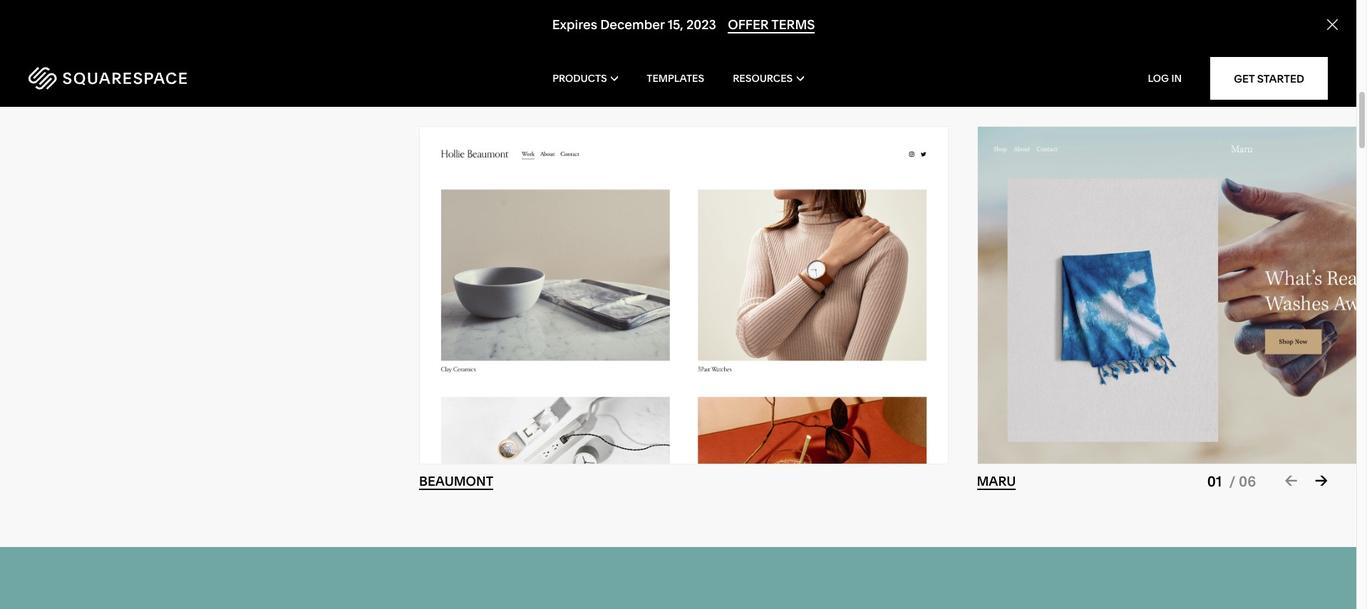 Task type: describe. For each thing, give the bounding box(es) containing it.
resources button
[[733, 50, 804, 107]]

in
[[1171, 72, 1182, 85]]

templates link
[[647, 50, 704, 107]]

/
[[1229, 473, 1235, 490]]

december
[[600, 17, 665, 33]]

beaumont
[[419, 473, 493, 490]]

01
[[1207, 473, 1222, 490]]

maru
[[977, 473, 1016, 490]]

templates
[[647, 72, 704, 85]]

squarespace logo image
[[29, 67, 187, 90]]

→
[[1315, 471, 1328, 490]]

expires
[[552, 17, 597, 33]]

06
[[1239, 473, 1256, 490]]

maru button
[[977, 473, 1016, 490]]

squarespace logo link
[[29, 67, 288, 90]]

log
[[1148, 72, 1169, 85]]

products
[[552, 72, 607, 85]]

terms
[[771, 17, 815, 33]]

maru template image
[[977, 127, 1367, 464]]

offer terms link
[[728, 17, 815, 34]]



Task type: locate. For each thing, give the bounding box(es) containing it.
offer terms
[[728, 17, 815, 33]]

resources
[[733, 72, 793, 85]]

get started
[[1234, 72, 1304, 85]]

beaumont button
[[419, 473, 493, 490]]

2023
[[686, 17, 716, 33]]

started
[[1257, 72, 1304, 85]]

/ 06
[[1229, 473, 1256, 490]]

log             in link
[[1148, 72, 1182, 85]]

log             in
[[1148, 72, 1182, 85]]

beaumont template image
[[420, 127, 948, 464]]

15,
[[668, 17, 683, 33]]

get started link
[[1210, 57, 1328, 100]]

offer
[[728, 17, 769, 33]]

expires december 15, 2023
[[552, 17, 716, 33]]

products button
[[552, 50, 618, 107]]

→ button
[[1315, 471, 1328, 490]]

get
[[1234, 72, 1255, 85]]



Task type: vqa. For each thing, say whether or not it's contained in the screenshot.
Professional Email link
no



